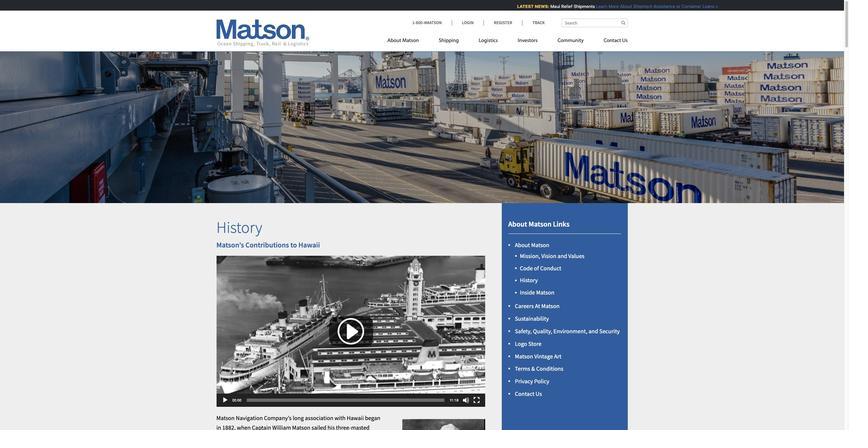 Task type: locate. For each thing, give the bounding box(es) containing it.
contact us down search 'image'
[[604, 38, 628, 43]]

1 vertical spatial hawaii
[[347, 415, 364, 422]]

top menu navigation
[[388, 35, 628, 48]]

contact down privacy
[[515, 391, 535, 398]]

0 vertical spatial hawaii
[[299, 241, 320, 250]]

contact us inside "top menu" navigation
[[604, 38, 628, 43]]

us inside about matson links section
[[536, 391, 542, 398]]

register link
[[484, 20, 522, 26]]

about matson link up mission, at right bottom
[[515, 241, 550, 249]]

about matson down 1-
[[388, 38, 419, 43]]

>
[[714, 4, 717, 9]]

security
[[600, 328, 620, 336]]

hawaii
[[299, 241, 320, 250], [347, 415, 364, 422]]

mission, vision and values link
[[520, 252, 585, 260]]

contact us link down search 'image'
[[594, 35, 628, 48]]

shipping link
[[429, 35, 469, 48]]

4matson
[[424, 20, 442, 26]]

0 horizontal spatial contact
[[515, 391, 535, 398]]

terms & conditions
[[515, 366, 564, 373]]

1 vertical spatial contact us
[[515, 391, 542, 398]]

hawaii right to in the left of the page
[[299, 241, 320, 250]]

track
[[533, 20, 545, 26]]

mission, vision and values
[[520, 252, 585, 260]]

800-
[[416, 20, 424, 26]]

0 vertical spatial history
[[217, 218, 262, 238]]

art
[[554, 353, 562, 361]]

contact
[[604, 38, 621, 43], [515, 391, 535, 398]]

matson down 1-
[[403, 38, 419, 43]]

1 horizontal spatial and
[[589, 328, 599, 336]]

matson up at
[[536, 289, 555, 297]]

mission,
[[520, 252, 540, 260]]

conditions
[[537, 366, 564, 373]]

0 vertical spatial contact
[[604, 38, 621, 43]]

0 horizontal spatial history
[[217, 218, 262, 238]]

or
[[675, 4, 679, 9]]

safety,
[[515, 328, 532, 336]]

vintage
[[535, 353, 553, 361]]

0 vertical spatial and
[[558, 252, 567, 260]]

us down policy
[[536, 391, 542, 398]]

0 horizontal spatial about matson
[[388, 38, 419, 43]]

about matson link down 1-
[[388, 35, 429, 48]]

1-
[[413, 20, 416, 26]]

about matson
[[388, 38, 419, 43], [515, 241, 550, 249]]

track link
[[522, 20, 545, 26]]

1 vertical spatial us
[[536, 391, 542, 398]]

about matson up mission, at right bottom
[[515, 241, 550, 249]]

relief
[[560, 4, 571, 9]]

00:00
[[232, 399, 242, 403]]

contact us inside about matson links section
[[515, 391, 542, 398]]

history
[[217, 218, 262, 238], [520, 277, 538, 285]]

hawaii up three-
[[347, 415, 364, 422]]

and
[[558, 252, 567, 260], [589, 328, 599, 336]]

0 vertical spatial us
[[623, 38, 628, 43]]

careers at matson
[[515, 303, 560, 310]]

0 vertical spatial contact us
[[604, 38, 628, 43]]

register
[[494, 20, 513, 26]]

0 vertical spatial contact us link
[[594, 35, 628, 48]]

0 vertical spatial about matson link
[[388, 35, 429, 48]]

values
[[569, 252, 585, 260]]

logo
[[515, 340, 527, 348]]

logistics
[[479, 38, 498, 43]]

contact us link
[[594, 35, 628, 48], [515, 391, 542, 398]]

of
[[534, 265, 539, 272]]

three-
[[336, 424, 351, 431]]

vision
[[542, 252, 557, 260]]

history up matson's
[[217, 218, 262, 238]]

matson down the long
[[292, 424, 311, 431]]

about matson link
[[388, 35, 429, 48], [515, 241, 550, 249]]

latest
[[516, 4, 532, 9]]

william
[[272, 424, 291, 431]]

inside matson link
[[520, 289, 555, 297]]

matson right at
[[542, 303, 560, 310]]

contact us
[[604, 38, 628, 43], [515, 391, 542, 398]]

quality,
[[533, 328, 553, 336]]

contact down search search box
[[604, 38, 621, 43]]

history up inside
[[520, 277, 538, 285]]

sustainability
[[515, 315, 549, 323]]

us
[[623, 38, 628, 43], [536, 391, 542, 398]]

1 horizontal spatial contact us
[[604, 38, 628, 43]]

0 horizontal spatial and
[[558, 252, 567, 260]]

1 vertical spatial history
[[520, 277, 538, 285]]

conduct
[[540, 265, 562, 272]]

terms & conditions link
[[515, 366, 564, 373]]

terms
[[515, 366, 531, 373]]

contact us link down 'privacy policy'
[[515, 391, 542, 398]]

contact inside "top menu" navigation
[[604, 38, 621, 43]]

1 horizontal spatial hawaii
[[347, 415, 364, 422]]

1-800-4matson
[[413, 20, 442, 26]]

1 horizontal spatial contact
[[604, 38, 621, 43]]

about matson links
[[509, 220, 570, 229]]

1 vertical spatial contact us link
[[515, 391, 542, 398]]

community link
[[548, 35, 594, 48]]

careers at matson link
[[515, 303, 560, 310]]

0 horizontal spatial contact us
[[515, 391, 542, 398]]

contact inside about matson links section
[[515, 391, 535, 398]]

matson
[[403, 38, 419, 43], [529, 220, 552, 229], [531, 241, 550, 249], [536, 289, 555, 297], [542, 303, 560, 310], [515, 353, 533, 361], [217, 415, 235, 422], [292, 424, 311, 431]]

about
[[619, 4, 631, 9], [388, 38, 401, 43], [509, 220, 527, 229], [515, 241, 530, 249]]

matson left the links
[[529, 220, 552, 229]]

matson's contributions to hawaii
[[217, 241, 320, 250]]

sailed
[[312, 424, 327, 431]]

Search search field
[[562, 19, 628, 27]]

inside
[[520, 289, 535, 297]]

us inside "top menu" navigation
[[623, 38, 628, 43]]

contact us down 'privacy policy'
[[515, 391, 542, 398]]

us down search 'image'
[[623, 38, 628, 43]]

and right the vision
[[558, 252, 567, 260]]

safety, quality, environment, and security link
[[515, 328, 620, 336]]

search image
[[622, 21, 626, 25]]

about matson links section
[[494, 203, 636, 431]]

code of conduct link
[[520, 265, 562, 272]]

captain
[[252, 424, 271, 431]]

1 horizontal spatial contact us link
[[594, 35, 628, 48]]

1 horizontal spatial us
[[623, 38, 628, 43]]

1 horizontal spatial about matson
[[515, 241, 550, 249]]

1 vertical spatial contact
[[515, 391, 535, 398]]

1 horizontal spatial history
[[520, 277, 538, 285]]

began
[[365, 415, 381, 422]]

privacy policy
[[515, 378, 550, 386]]

0 vertical spatial about matson
[[388, 38, 419, 43]]

and left security
[[589, 328, 599, 336]]

matson up 1882, on the bottom left of page
[[217, 415, 235, 422]]

inside matson
[[520, 289, 555, 297]]

0 horizontal spatial us
[[536, 391, 542, 398]]

matson up terms
[[515, 353, 533, 361]]

1 vertical spatial about matson
[[515, 241, 550, 249]]

1 horizontal spatial about matson link
[[515, 241, 550, 249]]

None search field
[[562, 19, 628, 27]]



Task type: vqa. For each thing, say whether or not it's contained in the screenshot.
any
no



Task type: describe. For each thing, give the bounding box(es) containing it.
about matson inside section
[[515, 241, 550, 249]]

about inside "top menu" navigation
[[388, 38, 401, 43]]

his
[[328, 424, 335, 431]]

shipping
[[439, 38, 459, 43]]

1 vertical spatial about matson link
[[515, 241, 550, 249]]

matson vintage art
[[515, 353, 562, 361]]

cranes load and offload matson containers from the containership at the terminal. image
[[0, 41, 845, 203]]

investors link
[[508, 35, 548, 48]]

history inside about matson links section
[[520, 277, 538, 285]]

assistance
[[652, 4, 674, 9]]

news:
[[533, 4, 548, 9]]

code
[[520, 265, 533, 272]]

matson's
[[217, 241, 244, 250]]

links
[[553, 220, 570, 229]]

more
[[607, 4, 618, 9]]

when
[[237, 424, 251, 431]]

community
[[558, 38, 584, 43]]

privacy policy link
[[515, 378, 550, 386]]

logo store
[[515, 340, 542, 348]]

policy
[[535, 378, 550, 386]]

code of conduct
[[520, 265, 562, 272]]

1882,
[[222, 424, 236, 431]]

at
[[535, 303, 541, 310]]

with
[[335, 415, 346, 422]]

login
[[462, 20, 474, 26]]

company's
[[264, 415, 292, 422]]

matson navigation company's long association with hawaii began in 1882, when captain william matson sailed his three-maste
[[217, 415, 381, 431]]

investors
[[518, 38, 538, 43]]

long
[[293, 415, 304, 422]]

to
[[291, 241, 297, 250]]

contributions
[[246, 241, 289, 250]]

login link
[[452, 20, 484, 26]]

1-800-4matson link
[[413, 20, 452, 26]]

logistics link
[[469, 35, 508, 48]]

shipments
[[572, 4, 594, 9]]

1 vertical spatial and
[[589, 328, 599, 336]]

hawaii inside matson navigation company's long association with hawaii began in 1882, when captain william matson sailed his three-maste
[[347, 415, 364, 422]]

latest news: maui relief shipments learn more about shipment assistance or container loans >
[[516, 4, 717, 9]]

about matson inside "top menu" navigation
[[388, 38, 419, 43]]

matson up the vision
[[531, 241, 550, 249]]

blue matson logo with ocean, shipping, truck, rail and logistics written beneath it. image
[[217, 20, 309, 47]]

shipment
[[632, 4, 651, 9]]

video player application
[[217, 256, 485, 409]]

safety, quality, environment, and security
[[515, 328, 620, 336]]

association
[[305, 415, 334, 422]]

0 horizontal spatial hawaii
[[299, 241, 320, 250]]

learn
[[595, 4, 606, 9]]

loans
[[701, 4, 713, 9]]

environment,
[[554, 328, 588, 336]]

navigation
[[236, 415, 263, 422]]

matson inside "top menu" navigation
[[403, 38, 419, 43]]

&
[[532, 366, 535, 373]]

0 horizontal spatial about matson link
[[388, 35, 429, 48]]

privacy
[[515, 378, 533, 386]]

store
[[529, 340, 542, 348]]

container
[[680, 4, 700, 9]]

careers
[[515, 303, 534, 310]]

learn more about shipment assistance or container loans > link
[[595, 4, 717, 9]]

11:18
[[450, 399, 459, 403]]

0 horizontal spatial contact us link
[[515, 391, 542, 398]]

in
[[217, 424, 221, 431]]

sustainability link
[[515, 315, 549, 323]]

logo store link
[[515, 340, 542, 348]]

maui
[[549, 4, 559, 9]]

matson vintage art link
[[515, 353, 562, 361]]

history link
[[520, 277, 538, 285]]



